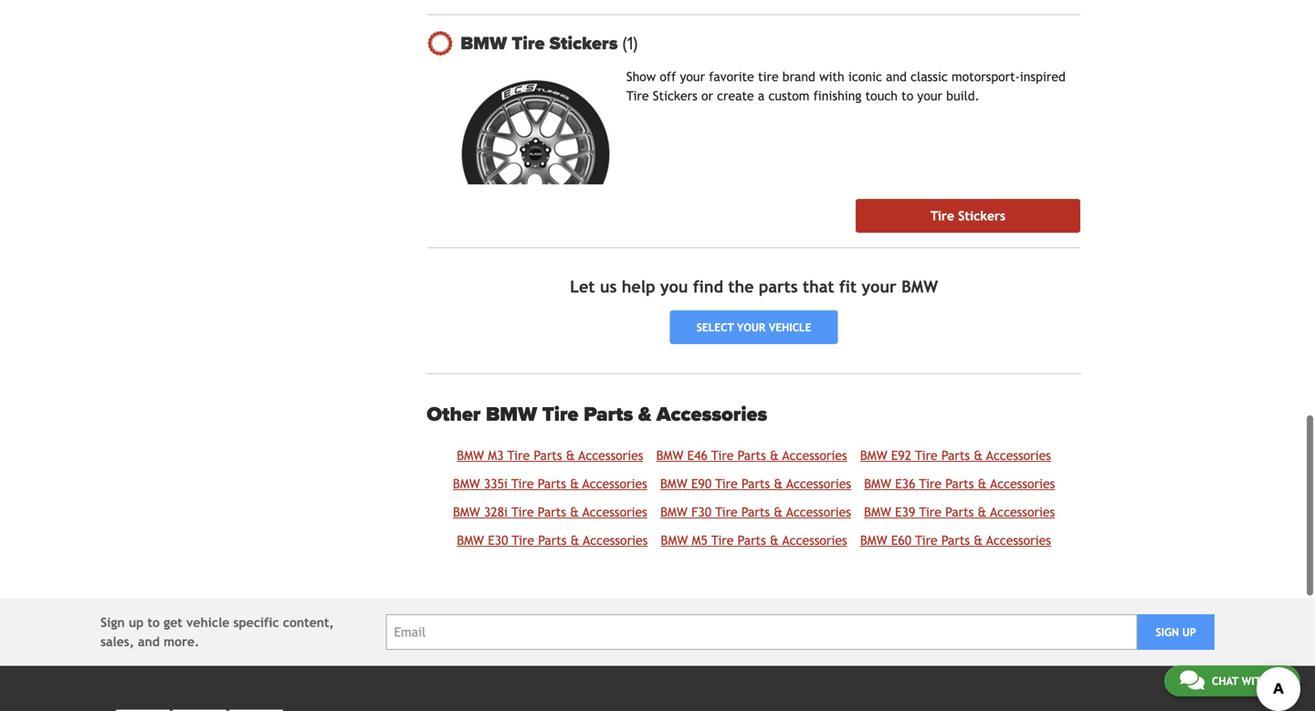 Task type: locate. For each thing, give the bounding box(es) containing it.
1 vertical spatial and
[[138, 635, 160, 649]]

sign up to get vehicle specific content, sales, and more.
[[100, 616, 334, 649]]

f30
[[692, 505, 712, 520]]

accessories up bmw e90 tire parts & accessories
[[783, 449, 847, 463]]

parts up bmw m3 tire parts & accessories link
[[584, 403, 633, 427]]

sign inside sign up to get vehicle specific content, sales, and more.
[[100, 616, 125, 630]]

and inside sign up to get vehicle specific content, sales, and more.
[[138, 635, 160, 649]]

accessories up bmw e30 tire parts & accessories
[[583, 505, 648, 520]]

bmw m3 tire parts & accessories link
[[457, 449, 643, 463]]

sign up "sales,"
[[100, 616, 125, 630]]

up
[[129, 616, 144, 630], [1183, 626, 1196, 639]]

accessories for bmw e39 tire parts & accessories
[[990, 505, 1055, 520]]

your right fit
[[862, 277, 897, 296]]

0 horizontal spatial to
[[148, 616, 160, 630]]

a
[[758, 89, 765, 103]]

select
[[697, 321, 734, 334]]

bmw e90 tire parts & accessories
[[660, 477, 851, 491]]

accessories for bmw e92 tire parts & accessories
[[987, 449, 1051, 463]]

sign up
[[1156, 626, 1196, 639]]

sign up chat with us link
[[1156, 626, 1179, 639]]

Email email field
[[386, 615, 1138, 650]]

1 horizontal spatial up
[[1183, 626, 1196, 639]]

accessories for bmw 335i tire parts & accessories
[[583, 477, 647, 491]]

select your vehicle button
[[670, 311, 838, 345]]

accessories up bmw f30 tire parts & accessories
[[787, 477, 851, 491]]

accessories down bmw f30 tire parts & accessories 'link'
[[783, 533, 847, 548]]

stickers
[[550, 32, 618, 54], [653, 89, 698, 103], [958, 209, 1006, 223]]

1 horizontal spatial sign
[[1156, 626, 1179, 639]]

to left get
[[148, 616, 160, 630]]

1 horizontal spatial and
[[886, 69, 907, 84]]

2 horizontal spatial stickers
[[958, 209, 1006, 223]]

let
[[570, 277, 595, 296]]

bmw e90 tire parts & accessories link
[[660, 477, 851, 491]]

tire for bmw m3 tire parts & accessories
[[508, 449, 530, 463]]

parts for e92
[[942, 449, 970, 463]]

0 vertical spatial and
[[886, 69, 907, 84]]

create
[[717, 89, 754, 103]]

bmw e36 tire parts & accessories link
[[864, 477, 1055, 491]]

tire stickers thumbnail image image
[[461, 71, 612, 184]]

accessories up bmw e36 tire parts & accessories
[[987, 449, 1051, 463]]

other bmw tire parts & accessories
[[427, 403, 768, 427]]

parts up bmw 335i tire parts & accessories
[[534, 449, 562, 463]]

and right "sales,"
[[138, 635, 160, 649]]

parts down bmw f30 tire parts & accessories 'link'
[[738, 533, 766, 548]]

bmw f30 tire parts & accessories link
[[661, 505, 851, 520]]

parts for bmw
[[584, 403, 633, 427]]

up inside sign up button
[[1183, 626, 1196, 639]]

e60
[[891, 533, 912, 548]]

tire for bmw e36 tire parts & accessories
[[919, 477, 942, 491]]

bmw e92 tire parts & accessories
[[860, 449, 1051, 463]]

bmw 328i tire parts & accessories
[[453, 505, 648, 520]]

&
[[638, 403, 652, 427], [566, 449, 575, 463], [770, 449, 779, 463], [974, 449, 983, 463], [570, 477, 579, 491], [774, 477, 783, 491], [978, 477, 987, 491], [570, 505, 579, 520], [774, 505, 783, 520], [978, 505, 987, 520], [571, 533, 580, 548], [770, 533, 779, 548], [974, 533, 983, 548]]

bmw e30 tire parts & accessories
[[457, 533, 648, 548]]

touch
[[866, 89, 898, 103]]

parts up bmw e36 tire parts & accessories link
[[942, 449, 970, 463]]

accessories down bmw e90 tire parts & accessories
[[786, 505, 851, 520]]

to inside show off your favorite tire brand with iconic and classic motorsport-inspired tire stickers or create a custom finishing touch to your build.
[[902, 89, 914, 103]]

bmw e30 tire parts & accessories link
[[457, 533, 648, 548]]

1 vertical spatial with
[[1242, 675, 1269, 688]]

specific
[[233, 616, 279, 630]]

tire for bmw e90 tire parts & accessories
[[715, 477, 738, 491]]

335i
[[484, 477, 508, 491]]

accessories down bmw 328i tire parts & accessories
[[583, 533, 648, 548]]

parts for e30
[[538, 533, 567, 548]]

and
[[886, 69, 907, 84], [138, 635, 160, 649]]

comments image
[[1180, 670, 1205, 691]]

your right select
[[737, 321, 766, 334]]

accessories for other bmw tire parts & accessories
[[657, 403, 768, 427]]

& for e60
[[974, 533, 983, 548]]

parts up bmw 328i tire parts & accessories link
[[538, 477, 566, 491]]

& for e90
[[774, 477, 783, 491]]

your down 'classic'
[[918, 89, 943, 103]]

with up finishing
[[819, 69, 845, 84]]

& for 328i
[[570, 505, 579, 520]]

your
[[680, 69, 705, 84], [918, 89, 943, 103], [862, 277, 897, 296], [737, 321, 766, 334]]

parts up bmw e90 tire parts & accessories link
[[738, 449, 766, 463]]

build.
[[946, 89, 980, 103]]

0 horizontal spatial with
[[819, 69, 845, 84]]

accessories up e46 in the right bottom of the page
[[657, 403, 768, 427]]

to inside sign up to get vehicle specific content, sales, and more.
[[148, 616, 160, 630]]

& for e92
[[974, 449, 983, 463]]

up inside sign up to get vehicle specific content, sales, and more.
[[129, 616, 144, 630]]

fit
[[839, 277, 857, 296]]

sign
[[100, 616, 125, 630], [1156, 626, 1179, 639]]

1 horizontal spatial with
[[1242, 675, 1269, 688]]

parts up bmw f30 tire parts & accessories 'link'
[[742, 477, 770, 491]]

up for sign up
[[1183, 626, 1196, 639]]

parts down bmw e90 tire parts & accessories link
[[742, 505, 770, 520]]

bmw 335i tire parts & accessories
[[453, 477, 647, 491]]

help
[[622, 277, 655, 296]]

1 horizontal spatial to
[[902, 89, 914, 103]]

bmw
[[461, 32, 507, 54], [902, 277, 938, 296], [486, 403, 537, 427], [457, 449, 484, 463], [656, 449, 684, 463], [860, 449, 888, 463], [453, 477, 480, 491], [660, 477, 688, 491], [864, 477, 892, 491], [453, 505, 480, 520], [661, 505, 688, 520], [864, 505, 892, 520], [457, 533, 484, 548], [661, 533, 688, 548], [860, 533, 888, 548]]

and up touch
[[886, 69, 907, 84]]

parts up bmw e39 tire parts & accessories link
[[946, 477, 974, 491]]

tire for bmw e92 tire parts & accessories
[[915, 449, 938, 463]]

tire for bmw 328i tire parts & accessories
[[512, 505, 534, 520]]

inspired
[[1020, 69, 1066, 84]]

with inside show off your favorite tire brand with iconic and classic motorsport-inspired tire stickers or create a custom finishing touch to your build.
[[819, 69, 845, 84]]

parts for e36
[[946, 477, 974, 491]]

0 horizontal spatial stickers
[[550, 32, 618, 54]]

accessories for bmw 328i tire parts & accessories
[[583, 505, 648, 520]]

0 vertical spatial with
[[819, 69, 845, 84]]

tire for bmw e60 tire parts & accessories
[[915, 533, 938, 548]]

accessories for bmw m3 tire parts & accessories
[[579, 449, 643, 463]]

tire stickers
[[931, 209, 1006, 223]]

parts down bmw 328i tire parts & accessories link
[[538, 533, 567, 548]]

bmw for bmw m3 tire parts & accessories
[[457, 449, 484, 463]]

parts
[[584, 403, 633, 427], [534, 449, 562, 463], [738, 449, 766, 463], [942, 449, 970, 463], [538, 477, 566, 491], [742, 477, 770, 491], [946, 477, 974, 491], [538, 505, 566, 520], [742, 505, 770, 520], [946, 505, 974, 520], [538, 533, 567, 548], [738, 533, 766, 548], [942, 533, 970, 548]]

bmw e39 tire parts & accessories
[[864, 505, 1055, 520]]

the
[[728, 277, 754, 296]]

with
[[819, 69, 845, 84], [1242, 675, 1269, 688]]

accessories
[[657, 403, 768, 427], [579, 449, 643, 463], [783, 449, 847, 463], [987, 449, 1051, 463], [583, 477, 647, 491], [787, 477, 851, 491], [991, 477, 1055, 491], [583, 505, 648, 520], [786, 505, 851, 520], [990, 505, 1055, 520], [583, 533, 648, 548], [783, 533, 847, 548], [987, 533, 1051, 548]]

sign inside button
[[1156, 626, 1179, 639]]

us
[[600, 277, 617, 296]]

to right touch
[[902, 89, 914, 103]]

with left us in the bottom of the page
[[1242, 675, 1269, 688]]

accessories for bmw e36 tire parts & accessories
[[991, 477, 1055, 491]]

favorite
[[709, 69, 754, 84]]

to
[[902, 89, 914, 103], [148, 616, 160, 630]]

off
[[660, 69, 676, 84]]

& for 335i
[[570, 477, 579, 491]]

1 vertical spatial stickers
[[653, 89, 698, 103]]

bmw e36 tire parts & accessories
[[864, 477, 1055, 491]]

bmw m5 tire parts & accessories link
[[661, 533, 847, 548]]

sales,
[[100, 635, 134, 649]]

tire
[[512, 32, 545, 54], [627, 89, 649, 103], [931, 209, 955, 223], [542, 403, 579, 427], [508, 449, 530, 463], [712, 449, 734, 463], [915, 449, 938, 463], [512, 477, 534, 491], [715, 477, 738, 491], [919, 477, 942, 491], [512, 505, 534, 520], [715, 505, 738, 520], [919, 505, 942, 520], [512, 533, 534, 548], [712, 533, 734, 548], [915, 533, 938, 548]]

accessories down bmw e36 tire parts & accessories
[[990, 505, 1055, 520]]

bmw for bmw e46 tire parts & accessories
[[656, 449, 684, 463]]

0 horizontal spatial up
[[129, 616, 144, 630]]

0 vertical spatial to
[[902, 89, 914, 103]]

0 horizontal spatial sign
[[100, 616, 125, 630]]

up up "sales,"
[[129, 616, 144, 630]]

0 horizontal spatial and
[[138, 635, 160, 649]]

e90
[[691, 477, 712, 491]]

accessories up bmw 328i tire parts & accessories link
[[583, 477, 647, 491]]

chat with us
[[1212, 675, 1285, 688]]

parts for e60
[[942, 533, 970, 548]]

parts
[[759, 277, 798, 296]]

bmw for bmw e90 tire parts & accessories
[[660, 477, 688, 491]]

finishing
[[814, 89, 862, 103]]

1 horizontal spatial stickers
[[653, 89, 698, 103]]

brand
[[783, 69, 816, 84]]

up up comments image at the right bottom
[[1183, 626, 1196, 639]]

custom
[[769, 89, 810, 103]]

accessories up bmw e39 tire parts & accessories link
[[991, 477, 1055, 491]]

that
[[803, 277, 834, 296]]

1 vertical spatial to
[[148, 616, 160, 630]]

e39
[[895, 505, 916, 520]]

accessories down other bmw tire parts & accessories
[[579, 449, 643, 463]]

classic
[[911, 69, 948, 84]]

2 vertical spatial stickers
[[958, 209, 1006, 223]]

parts down bmw e39 tire parts & accessories
[[942, 533, 970, 548]]

up for sign up to get vehicle specific content, sales, and more.
[[129, 616, 144, 630]]

bmw                                                                                    tire stickers
[[461, 32, 623, 54]]

bmw f30 tire parts & accessories
[[661, 505, 851, 520]]

parts down bmw e36 tire parts & accessories
[[946, 505, 974, 520]]

show
[[627, 69, 656, 84]]

accessories down bmw e39 tire parts & accessories
[[987, 533, 1051, 548]]

parts up bmw e30 tire parts & accessories
[[538, 505, 566, 520]]

accessories for bmw e30 tire parts & accessories
[[583, 533, 648, 548]]

and inside show off your favorite tire brand with iconic and classic motorsport-inspired tire stickers or create a custom finishing touch to your build.
[[886, 69, 907, 84]]



Task type: vqa. For each thing, say whether or not it's contained in the screenshot.
the right Engine Filter Parts
no



Task type: describe. For each thing, give the bounding box(es) containing it.
parts for 328i
[[538, 505, 566, 520]]

m3
[[488, 449, 504, 463]]

bmw e60 tire parts & accessories link
[[860, 533, 1051, 548]]

tire inside show off your favorite tire brand with iconic and classic motorsport-inspired tire stickers or create a custom finishing touch to your build.
[[627, 89, 649, 103]]

bmw e92 tire parts & accessories link
[[860, 449, 1051, 463]]

& for bmw
[[638, 403, 652, 427]]

tire for bmw e30 tire parts & accessories
[[512, 533, 534, 548]]

parts for 335i
[[538, 477, 566, 491]]

you
[[660, 277, 688, 296]]

tire
[[758, 69, 779, 84]]

chat
[[1212, 675, 1239, 688]]

chat with us link
[[1165, 666, 1301, 697]]

bmw e46 tire parts & accessories
[[656, 449, 847, 463]]

bmw for bmw e30 tire parts & accessories
[[457, 533, 484, 548]]

accessories for bmw e46 tire parts & accessories
[[783, 449, 847, 463]]

and for iconic
[[886, 69, 907, 84]]

parts for e46
[[738, 449, 766, 463]]

& for e36
[[978, 477, 987, 491]]

e46
[[688, 449, 708, 463]]

tire stickers link
[[856, 199, 1081, 233]]

bmw for bmw m5 tire parts & accessories
[[661, 533, 688, 548]]

bmw                                                                                    tire stickers link
[[461, 32, 1081, 54]]

e36
[[895, 477, 916, 491]]

sign up button
[[1138, 615, 1215, 650]]

sign for sign up to get vehicle specific content, sales, and more.
[[100, 616, 125, 630]]

and for sales,
[[138, 635, 160, 649]]

0 vertical spatial stickers
[[550, 32, 618, 54]]

bmw 335i tire parts & accessories link
[[453, 477, 647, 491]]

your inside button
[[737, 321, 766, 334]]

get
[[164, 616, 183, 630]]

bmw e39 tire parts & accessories link
[[864, 505, 1055, 520]]

vehicle
[[186, 616, 230, 630]]

328i
[[484, 505, 508, 520]]

& for m5
[[770, 533, 779, 548]]

bmw for bmw e39 tire parts & accessories
[[864, 505, 892, 520]]

bmw for bmw f30 tire parts & accessories
[[661, 505, 688, 520]]

accessories for bmw e60 tire parts & accessories
[[987, 533, 1051, 548]]

us
[[1272, 675, 1285, 688]]

iconic
[[849, 69, 882, 84]]

content,
[[283, 616, 334, 630]]

bmw for bmw e36 tire parts & accessories
[[864, 477, 892, 491]]

other
[[427, 403, 481, 427]]

select your vehicle
[[697, 321, 812, 334]]

bmw for bmw                                                                                    tire stickers
[[461, 32, 507, 54]]

bmw e46 tire parts & accessories link
[[656, 449, 847, 463]]

tire for bmw m5 tire parts & accessories
[[712, 533, 734, 548]]

accessories for bmw m5 tire parts & accessories
[[783, 533, 847, 548]]

tire for bmw 335i tire parts & accessories
[[512, 477, 534, 491]]

tire for bmw f30 tire parts & accessories
[[715, 505, 738, 520]]

vehicle
[[769, 321, 812, 334]]

bmw for bmw 335i tire parts & accessories
[[453, 477, 480, 491]]

bmw 328i tire parts & accessories link
[[453, 505, 648, 520]]

bmw m5 tire parts & accessories
[[661, 533, 847, 548]]

bmw for bmw e92 tire parts & accessories
[[860, 449, 888, 463]]

parts for m3
[[534, 449, 562, 463]]

tire for other bmw tire parts & accessories
[[542, 403, 579, 427]]

stickers inside show off your favorite tire brand with iconic and classic motorsport-inspired tire stickers or create a custom finishing touch to your build.
[[653, 89, 698, 103]]

& for e46
[[770, 449, 779, 463]]

accessories for bmw e90 tire parts & accessories
[[787, 477, 851, 491]]

bmw m3 tire parts & accessories
[[457, 449, 643, 463]]

sign for sign up
[[1156, 626, 1179, 639]]

find
[[693, 277, 723, 296]]

or
[[702, 89, 713, 103]]

more.
[[164, 635, 199, 649]]

parts for f30
[[742, 505, 770, 520]]

parts for m5
[[738, 533, 766, 548]]

tire for bmw e39 tire parts & accessories
[[919, 505, 942, 520]]

bmw e60 tire parts & accessories
[[860, 533, 1051, 548]]

m5
[[692, 533, 708, 548]]

bmw for bmw e60 tire parts & accessories
[[860, 533, 888, 548]]

& for e30
[[571, 533, 580, 548]]

motorsport-
[[952, 69, 1020, 84]]

tire for bmw e46 tire parts & accessories
[[712, 449, 734, 463]]

accessories for bmw f30 tire parts & accessories
[[786, 505, 851, 520]]

your up 'or'
[[680, 69, 705, 84]]

& for m3
[[566, 449, 575, 463]]

e30
[[488, 533, 508, 548]]

parts for e39
[[946, 505, 974, 520]]

let us help you find the parts that fit your     bmw
[[570, 277, 938, 296]]

parts for e90
[[742, 477, 770, 491]]

show off your favorite tire brand with iconic and classic motorsport-inspired tire stickers or create a custom finishing touch to your build.
[[627, 69, 1066, 103]]

& for e39
[[978, 505, 987, 520]]

& for f30
[[774, 505, 783, 520]]

e92
[[891, 449, 912, 463]]

bmw for bmw 328i tire parts & accessories
[[453, 505, 480, 520]]



